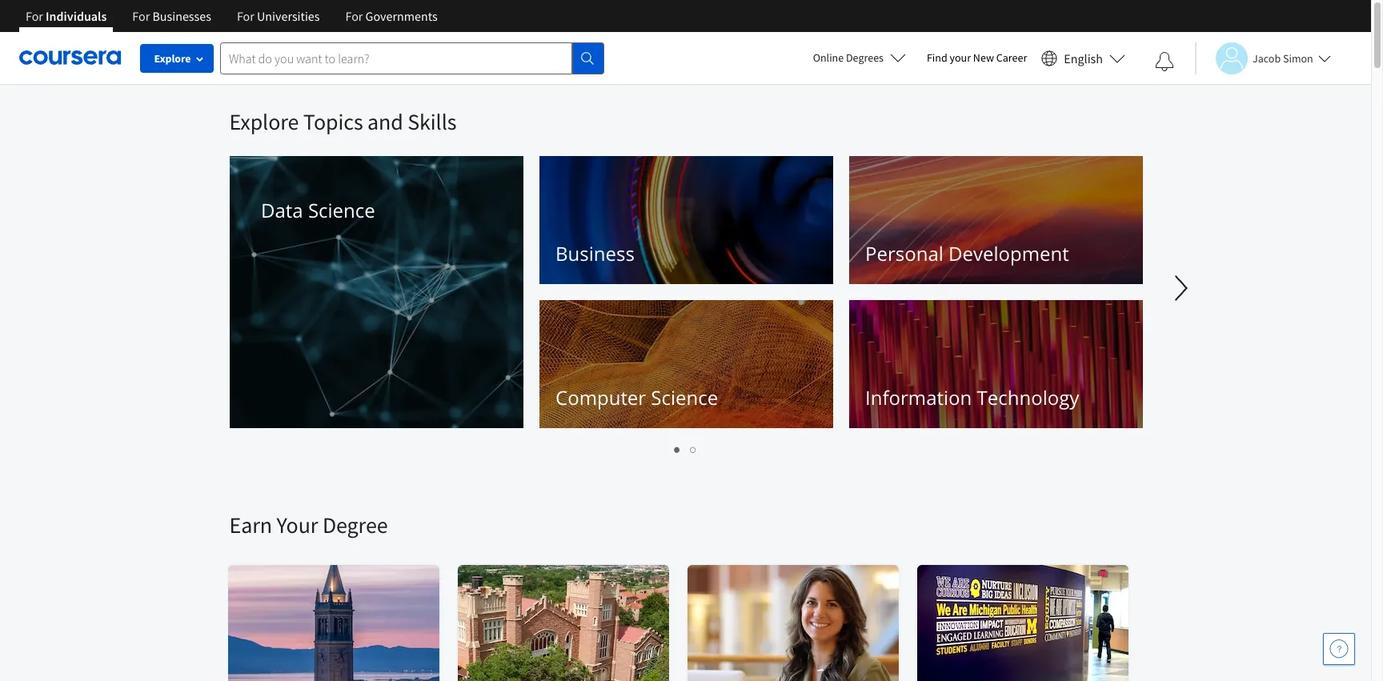 Task type: vqa. For each thing, say whether or not it's contained in the screenshot.
Computer Science Studies
no



Task type: locate. For each thing, give the bounding box(es) containing it.
list containing 1
[[229, 440, 1142, 459]]

science up 1
[[651, 384, 718, 411]]

for left businesses
[[132, 8, 150, 24]]

1
[[674, 442, 681, 457]]

for left individuals at the top left
[[26, 8, 43, 24]]

0 horizontal spatial explore
[[154, 51, 191, 66]]

next slide image
[[1162, 269, 1200, 307]]

show notifications image
[[1155, 52, 1174, 71]]

computer science image
[[539, 300, 833, 428]]

explore for explore topics and skills
[[229, 107, 299, 136]]

earn your degree
[[229, 511, 388, 539]]

explore inside explore topics and skills carousel 'element'
[[229, 107, 299, 136]]

for left governments
[[345, 8, 363, 24]]

online degrees
[[813, 50, 884, 65]]

business link
[[539, 156, 833, 284]]

master of public health degree by university of michigan, image
[[917, 565, 1129, 681]]

explore inside explore "popup button"
[[154, 51, 191, 66]]

1 horizontal spatial science
[[651, 384, 718, 411]]

help center image
[[1330, 640, 1349, 659]]

explore left 'topics' in the left top of the page
[[229, 107, 299, 136]]

None search field
[[220, 42, 604, 74]]

personal development link
[[849, 156, 1143, 284]]

0 vertical spatial explore
[[154, 51, 191, 66]]

explore topics and skills carousel element
[[221, 85, 1383, 463]]

science
[[308, 197, 375, 223], [651, 384, 718, 411]]

topics
[[303, 107, 363, 136]]

master of science in computer science degree by university of colorado boulder, image
[[457, 565, 670, 681]]

find your new career
[[927, 50, 1027, 65]]

coursera image
[[19, 45, 121, 71]]

your
[[950, 50, 971, 65]]

business image
[[539, 156, 833, 284]]

What do you want to learn? text field
[[220, 42, 572, 74]]

0 horizontal spatial science
[[308, 197, 375, 223]]

1 for from the left
[[26, 8, 43, 24]]

list inside explore topics and skills carousel 'element'
[[229, 440, 1142, 459]]

individuals
[[46, 8, 107, 24]]

0 vertical spatial science
[[308, 197, 375, 223]]

development
[[948, 240, 1069, 267]]

explore down for businesses
[[154, 51, 191, 66]]

for for universities
[[237, 8, 254, 24]]

find your new career link
[[919, 48, 1035, 68]]

1 horizontal spatial explore
[[229, 107, 299, 136]]

list
[[229, 440, 1142, 459]]

for
[[26, 8, 43, 24], [132, 8, 150, 24], [237, 8, 254, 24], [345, 8, 363, 24]]

3 for from the left
[[237, 8, 254, 24]]

for left "universities"
[[237, 8, 254, 24]]

for governments
[[345, 8, 438, 24]]

science for data science
[[308, 197, 375, 223]]

data science link
[[229, 156, 523, 428]]

for individuals
[[26, 8, 107, 24]]

4 for from the left
[[345, 8, 363, 24]]

for for governments
[[345, 8, 363, 24]]

your
[[277, 511, 318, 539]]

find
[[927, 50, 947, 65]]

banner navigation
[[13, 0, 450, 44]]

technology
[[977, 384, 1079, 411]]

new
[[973, 50, 994, 65]]

1 vertical spatial explore
[[229, 107, 299, 136]]

earn your degree carousel element
[[221, 463, 1383, 681]]

earn
[[229, 511, 272, 539]]

online
[[813, 50, 844, 65]]

personal development image
[[849, 156, 1143, 284]]

science right the data on the top of the page
[[308, 197, 375, 223]]

english button
[[1035, 32, 1132, 84]]

1 vertical spatial science
[[651, 384, 718, 411]]

career
[[996, 50, 1027, 65]]

explore
[[154, 51, 191, 66], [229, 107, 299, 136]]

business
[[555, 240, 634, 267]]

2 for from the left
[[132, 8, 150, 24]]

computer science link
[[539, 300, 833, 428]]



Task type: describe. For each thing, give the bounding box(es) containing it.
for for individuals
[[26, 8, 43, 24]]

2
[[690, 442, 697, 457]]

personal
[[865, 240, 943, 267]]

personal development
[[865, 240, 1069, 267]]

governments
[[365, 8, 438, 24]]

information technology
[[865, 384, 1079, 411]]

and
[[367, 107, 403, 136]]

jacob simon button
[[1195, 42, 1331, 74]]

computer science
[[555, 384, 718, 411]]

for universities
[[237, 8, 320, 24]]

for businesses
[[132, 8, 211, 24]]

online degrees button
[[800, 40, 919, 75]]

businesses
[[152, 8, 211, 24]]

information technology link
[[849, 300, 1143, 428]]

for for businesses
[[132, 8, 150, 24]]

explore topics and skills
[[229, 107, 456, 136]]

1 button
[[670, 440, 686, 459]]

english
[[1064, 50, 1103, 66]]

master of advanced study in engineering degree by university of california, berkeley, image
[[228, 565, 440, 681]]

science for computer science
[[651, 384, 718, 411]]

data science
[[261, 197, 375, 223]]

2 button
[[686, 440, 702, 459]]

explore for explore
[[154, 51, 191, 66]]

information
[[865, 384, 972, 411]]

degrees
[[846, 50, 884, 65]]

master of business administration (imba) degree by university of illinois at urbana-champaign, image
[[687, 565, 899, 681]]

computer
[[555, 384, 646, 411]]

universities
[[257, 8, 320, 24]]

data science image
[[229, 156, 523, 428]]

skills
[[408, 107, 456, 136]]

information technology image
[[849, 300, 1143, 428]]

explore button
[[140, 44, 214, 73]]

jacob simon
[[1253, 51, 1313, 65]]

degree
[[322, 511, 388, 539]]

data
[[261, 197, 303, 223]]

jacob
[[1253, 51, 1281, 65]]

simon
[[1283, 51, 1313, 65]]



